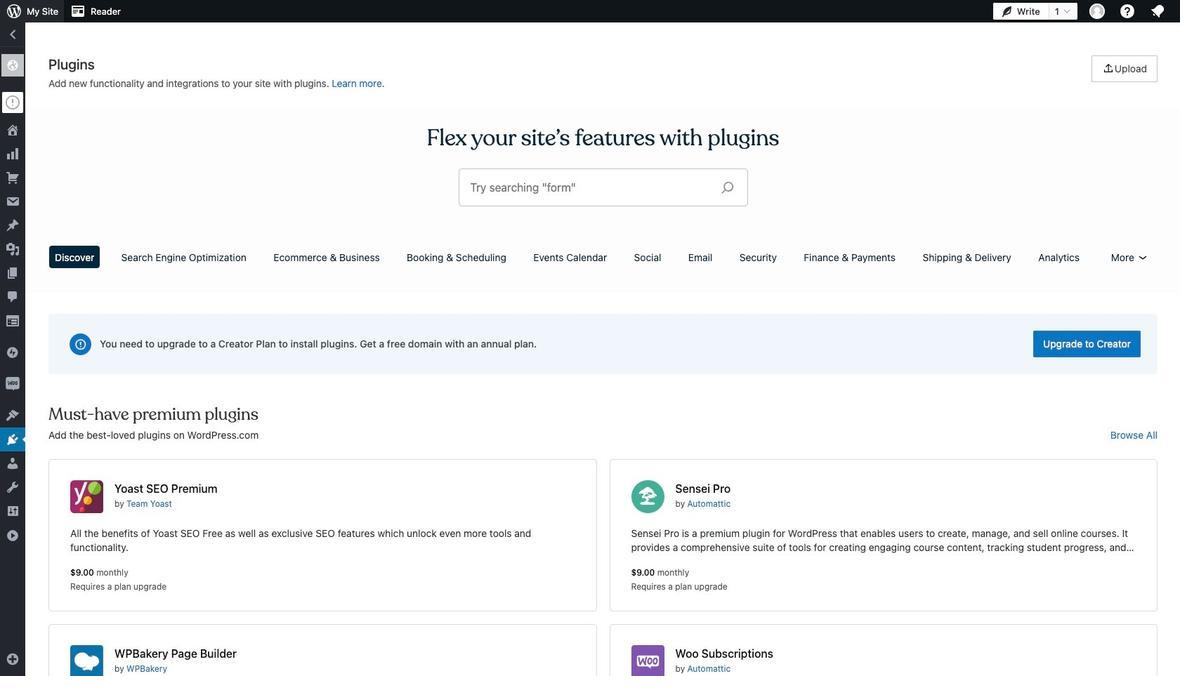 Task type: describe. For each thing, give the bounding box(es) containing it.
help image
[[1119, 3, 1136, 20]]

Search search field
[[470, 169, 710, 206]]

my profile image
[[1089, 4, 1105, 19]]

1 img image from the top
[[6, 346, 20, 360]]



Task type: locate. For each thing, give the bounding box(es) containing it.
img image
[[6, 346, 20, 360], [6, 377, 20, 391]]

main content
[[44, 55, 1162, 676]]

1 vertical spatial img image
[[6, 377, 20, 391]]

open search image
[[710, 178, 745, 197]]

2 img image from the top
[[6, 377, 20, 391]]

manage your notifications image
[[1149, 3, 1166, 20]]

None search field
[[459, 169, 747, 206]]

plugin icon image
[[70, 480, 103, 513], [631, 480, 664, 513], [70, 646, 103, 676], [631, 646, 664, 676]]

0 vertical spatial img image
[[6, 346, 20, 360]]



Task type: vqa. For each thing, say whether or not it's contained in the screenshot.
IMG
yes



